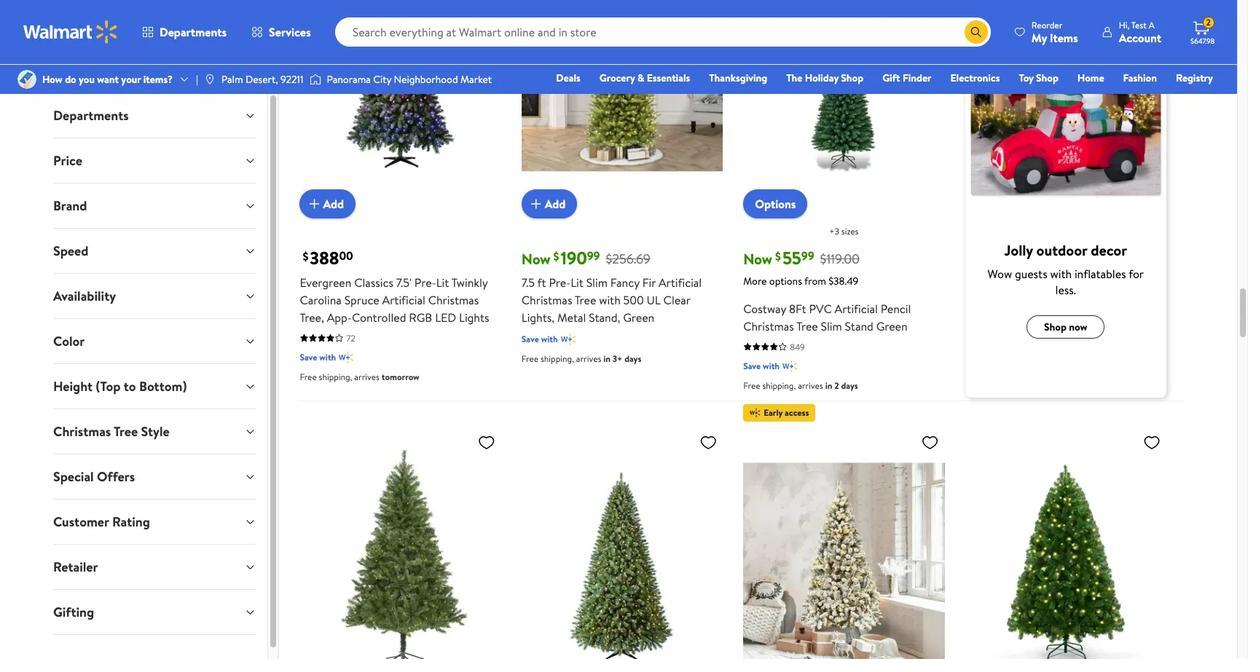 Task type: locate. For each thing, give the bounding box(es) containing it.
1 add from the left
[[323, 196, 344, 212]]

shop right toy
[[1036, 71, 1059, 85]]

walmart plus image down 72
[[339, 350, 354, 365]]

arrives up access
[[798, 379, 823, 392]]

0 vertical spatial tree
[[575, 292, 596, 308]]

0 vertical spatial departments
[[160, 24, 227, 40]]

1 horizontal spatial days
[[841, 379, 858, 392]]

customer rating
[[53, 513, 150, 531]]

7.5 ft pre-lit slim fancy fir artificial christmas tree with 500 ul clear lights, metal stand, green image
[[522, 0, 723, 207]]

1 add button from the left
[[300, 189, 356, 218]]

0 horizontal spatial add
[[323, 196, 344, 212]]

availability tab
[[42, 274, 268, 318]]

99 left $256.69
[[587, 248, 600, 264]]

1 $ from the left
[[303, 248, 309, 264]]

1 shop from the left
[[841, 71, 864, 85]]

with for walmart plus icon to the top
[[541, 333, 558, 345]]

$ left '388'
[[303, 248, 309, 264]]

0 horizontal spatial walmart plus image
[[339, 350, 354, 365]]

departments inside dropdown button
[[53, 106, 129, 125]]

849
[[790, 341, 805, 353]]

jolly outdoor decor wow guests with inflatables for less.
[[988, 240, 1144, 298]]

1 vertical spatial 2
[[835, 379, 839, 392]]

$119.00
[[820, 250, 860, 268]]

departments
[[160, 24, 227, 40], [53, 106, 129, 125]]

1 horizontal spatial departments
[[160, 24, 227, 40]]

led
[[435, 310, 456, 326]]

now $ 55 99 $119.00 more options from $38.49
[[743, 245, 860, 288]]

 image
[[309, 72, 321, 87], [204, 74, 216, 85]]

0 horizontal spatial arrives
[[354, 371, 380, 383]]

slim
[[586, 275, 608, 291], [821, 318, 842, 334]]

3 $ from the left
[[775, 248, 781, 264]]

2 horizontal spatial free
[[743, 379, 760, 392]]

shipping, down 72
[[319, 371, 352, 383]]

gift
[[883, 71, 900, 85]]

want
[[97, 72, 119, 87]]

0 horizontal spatial days
[[625, 353, 642, 365]]

$ inside now $ 190 99 $256.69 7.5 ft pre-lit slim fancy fir artificial christmas tree with 500 ul clear lights, metal stand, green
[[554, 248, 559, 264]]

save with down lights,
[[522, 333, 558, 345]]

99
[[587, 248, 600, 264], [801, 248, 814, 264]]

offers
[[97, 468, 135, 486]]

00
[[339, 248, 353, 264]]

1 horizontal spatial arrives
[[576, 353, 601, 365]]

save with left walmart plus image
[[743, 360, 780, 372]]

2 pre- from the left
[[549, 275, 571, 291]]

0 vertical spatial 2
[[1206, 16, 1211, 29]]

brand
[[53, 197, 87, 215]]

arrives for in 3+ days
[[576, 353, 601, 365]]

tree inside now $ 190 99 $256.69 7.5 ft pre-lit slim fancy fir artificial christmas tree with 500 ul clear lights, metal stand, green
[[575, 292, 596, 308]]

with down outdoor
[[1050, 266, 1072, 282]]

walmart plus image
[[783, 359, 797, 374]]

 image
[[17, 70, 36, 89]]

toy shop link
[[1013, 70, 1065, 86]]

arrives left tomorrow
[[354, 371, 380, 383]]

palm desert, 92211
[[221, 72, 304, 87]]

save down lights,
[[522, 333, 539, 345]]

2 add button from the left
[[522, 189, 577, 218]]

1 horizontal spatial now
[[743, 249, 772, 269]]

tree inside costway 8ft pvc artificial pencil christmas tree slim stand green
[[797, 318, 818, 334]]

pvc
[[809, 301, 832, 317]]

shipping, for free shipping, arrives in 2 days
[[763, 379, 796, 392]]

$ inside now $ 55 99 $119.00 more options from $38.49
[[775, 248, 781, 264]]

lit inside evergreen classics 7.5' pre-lit twinkly carolina spruce artificial christmas tree, app-controlled rgb led lights
[[436, 275, 449, 291]]

evergreen classics 7.5' pre-lit twinkly carolina spruce artificial christmas tree, app-controlled rgb led lights image
[[300, 0, 501, 207]]

1 horizontal spatial add
[[545, 196, 566, 212]]

1 vertical spatial tree
[[797, 318, 818, 334]]

customer rating button
[[42, 500, 268, 544]]

2 vertical spatial tree
[[114, 423, 138, 441]]

55
[[783, 245, 801, 270]]

pre- right 7.5'
[[415, 275, 436, 291]]

speed button
[[42, 229, 268, 273]]

0 horizontal spatial in
[[604, 353, 611, 365]]

0 horizontal spatial save with
[[300, 351, 336, 363]]

0 vertical spatial walmart plus image
[[561, 332, 575, 347]]

2 now from the left
[[743, 249, 772, 269]]

special offers
[[53, 468, 135, 486]]

now for 55
[[743, 249, 772, 269]]

departments down you
[[53, 106, 129, 125]]

0 horizontal spatial free
[[300, 371, 317, 383]]

departments button
[[42, 93, 268, 138]]

with for walmart plus image
[[763, 360, 780, 372]]

 image for palm
[[204, 74, 216, 85]]

slim left fancy
[[586, 275, 608, 291]]

pre- right "ft"
[[549, 275, 571, 291]]

artificial up clear
[[659, 275, 702, 291]]

99 inside now $ 55 99 $119.00 more options from $38.49
[[801, 248, 814, 264]]

walmart plus image down metal
[[561, 332, 575, 347]]

add to favorites list, funcid 6ft premium pre-lit hinged artificial christmas tree full tree with 1477 pvc branch tips, 250 incandescent lights, foldable metal stand, green image
[[1143, 433, 1161, 452]]

lit inside now $ 190 99 $256.69 7.5 ft pre-lit slim fancy fir artificial christmas tree with 500 ul clear lights, metal stand, green
[[571, 275, 584, 291]]

search icon image
[[971, 26, 982, 38]]

artificial inside costway 8ft pvc artificial pencil christmas tree slim stand green
[[835, 301, 878, 317]]

1 horizontal spatial slim
[[821, 318, 842, 334]]

500
[[623, 292, 644, 308]]

2
[[1206, 16, 1211, 29], [835, 379, 839, 392]]

in for in 3+ days
[[604, 353, 611, 365]]

availability button
[[42, 274, 268, 318]]

bottom)
[[139, 377, 187, 396]]

0 horizontal spatial $
[[303, 248, 309, 264]]

artificial
[[659, 275, 702, 291], [382, 292, 425, 308], [835, 301, 878, 317]]

0 horizontal spatial green
[[623, 310, 655, 326]]

1 horizontal spatial 2
[[1206, 16, 1211, 29]]

city
[[373, 72, 392, 87]]

$ inside $ 388 00
[[303, 248, 309, 264]]

1 horizontal spatial shipping,
[[541, 353, 574, 365]]

1 lit from the left
[[436, 275, 449, 291]]

green down 500
[[623, 310, 655, 326]]

tree
[[575, 292, 596, 308], [797, 318, 818, 334], [114, 423, 138, 441]]

99 inside now $ 190 99 $256.69 7.5 ft pre-lit slim fancy fir artificial christmas tree with 500 ul clear lights, metal stand, green
[[587, 248, 600, 264]]

0 horizontal spatial lit
[[436, 275, 449, 291]]

departments up "|"
[[160, 24, 227, 40]]

0 horizontal spatial shipping,
[[319, 371, 352, 383]]

with up free shipping, arrives tomorrow
[[319, 351, 336, 363]]

0 horizontal spatial 99
[[587, 248, 600, 264]]

options
[[755, 196, 796, 212]]

shipping, down metal
[[541, 353, 574, 365]]

$ left 55
[[775, 248, 781, 264]]

0 horizontal spatial artificial
[[382, 292, 425, 308]]

1 horizontal spatial save
[[522, 333, 539, 345]]

gift finder link
[[876, 70, 938, 86]]

color
[[53, 332, 85, 351]]

now inside now $ 55 99 $119.00 more options from $38.49
[[743, 249, 772, 269]]

slim inside costway 8ft pvc artificial pencil christmas tree slim stand green
[[821, 318, 842, 334]]

now inside now $ 190 99 $256.69 7.5 ft pre-lit slim fancy fir artificial christmas tree with 500 ul clear lights, metal stand, green
[[522, 249, 551, 269]]

1 horizontal spatial artificial
[[659, 275, 702, 291]]

lit down 190
[[571, 275, 584, 291]]

0 horizontal spatial slim
[[586, 275, 608, 291]]

0 horizontal spatial 2
[[835, 379, 839, 392]]

$ left 190
[[554, 248, 559, 264]]

how do you want your items?
[[42, 72, 173, 87]]

desert,
[[245, 72, 278, 87]]

1 horizontal spatial add button
[[522, 189, 577, 218]]

gifting button
[[42, 590, 268, 635]]

customer
[[53, 513, 109, 531]]

1 horizontal spatial free
[[522, 353, 539, 365]]

1 vertical spatial departments
[[53, 106, 129, 125]]

1 horizontal spatial lit
[[571, 275, 584, 291]]

add for 388
[[323, 196, 344, 212]]

1 now from the left
[[522, 249, 551, 269]]

1 horizontal spatial walmart plus image
[[561, 332, 575, 347]]

toy shop
[[1019, 71, 1059, 85]]

0 horizontal spatial tree
[[114, 423, 138, 441]]

shipping, for free shipping, arrives tomorrow
[[319, 371, 352, 383]]

add button up $ 388 00
[[300, 189, 356, 218]]

Walmart Site-Wide search field
[[335, 17, 991, 47]]

1 horizontal spatial shop
[[1036, 71, 1059, 85]]

1 horizontal spatial $
[[554, 248, 559, 264]]

with inside 'jolly outdoor decor wow guests with inflatables for less.'
[[1050, 266, 1072, 282]]

2 horizontal spatial $
[[775, 248, 781, 264]]

items
[[1050, 30, 1078, 46]]

finder
[[903, 71, 932, 85]]

christmas up special
[[53, 423, 111, 441]]

stand,
[[589, 310, 620, 326]]

0 vertical spatial slim
[[586, 275, 608, 291]]

save down tree,
[[300, 351, 317, 363]]

2 inside 2 $647.98
[[1206, 16, 1211, 29]]

2 add from the left
[[545, 196, 566, 212]]

8ft
[[789, 301, 806, 317]]

tree left style
[[114, 423, 138, 441]]

2 lit from the left
[[571, 275, 584, 291]]

shipping, down walmart plus image
[[763, 379, 796, 392]]

tree down the 8ft
[[797, 318, 818, 334]]

departments inside popup button
[[160, 24, 227, 40]]

add to cart image
[[306, 195, 323, 213]]

with up stand, on the left
[[599, 292, 621, 308]]

how
[[42, 72, 63, 87]]

1 vertical spatial slim
[[821, 318, 842, 334]]

0 horizontal spatial  image
[[204, 74, 216, 85]]

1 horizontal spatial  image
[[309, 72, 321, 87]]

classics
[[354, 275, 394, 291]]

walmart plus image
[[561, 332, 575, 347], [339, 350, 354, 365]]

now up the more
[[743, 249, 772, 269]]

1 horizontal spatial pre-
[[549, 275, 571, 291]]

slim inside now $ 190 99 $256.69 7.5 ft pre-lit slim fancy fir artificial christmas tree with 500 ul clear lights, metal stand, green
[[586, 275, 608, 291]]

2 99 from the left
[[801, 248, 814, 264]]

customer rating tab
[[42, 500, 268, 544]]

2 horizontal spatial artificial
[[835, 301, 878, 317]]

artificial inside now $ 190 99 $256.69 7.5 ft pre-lit slim fancy fir artificial christmas tree with 500 ul clear lights, metal stand, green
[[659, 275, 702, 291]]

departments tab
[[42, 93, 268, 138]]

add up 190
[[545, 196, 566, 212]]

shop right holiday
[[841, 71, 864, 85]]

99 up from
[[801, 248, 814, 264]]

jolly outdoor decor. wow guests with inflatables for less. shop now. image
[[965, 0, 1167, 201]]

$
[[303, 248, 309, 264], [554, 248, 559, 264], [775, 248, 781, 264]]

slim down pvc
[[821, 318, 842, 334]]

$38.49
[[829, 274, 859, 288]]

1 vertical spatial in
[[825, 379, 832, 392]]

with down lights,
[[541, 333, 558, 345]]

options link
[[743, 189, 808, 218]]

2 horizontal spatial tree
[[797, 318, 818, 334]]

now for 190
[[522, 249, 551, 269]]

items?
[[143, 72, 173, 87]]

6.5 ft arlington tree with 300 clear incandescent mini lights for the christmas season, by holiday time image
[[300, 428, 501, 659]]

christmas down costway
[[743, 318, 794, 334]]

1 horizontal spatial in
[[825, 379, 832, 392]]

artificial up stand
[[835, 301, 878, 317]]

+3 sizes
[[829, 225, 859, 237]]

christmas
[[428, 292, 479, 308], [522, 292, 572, 308], [743, 318, 794, 334], [53, 423, 111, 441]]

shop
[[841, 71, 864, 85], [1036, 71, 1059, 85]]

save with down tree,
[[300, 351, 336, 363]]

christmas inside dropdown button
[[53, 423, 111, 441]]

days for in 2 days
[[841, 379, 858, 392]]

&
[[638, 71, 644, 85]]

0 horizontal spatial add button
[[300, 189, 356, 218]]

less.
[[1056, 282, 1076, 298]]

app-
[[327, 310, 352, 326]]

1 horizontal spatial 99
[[801, 248, 814, 264]]

now up "ft"
[[522, 249, 551, 269]]

electronics link
[[944, 70, 1007, 86]]

artificial inside evergreen classics 7.5' pre-lit twinkly carolina spruce artificial christmas tree, app-controlled rgb led lights
[[382, 292, 425, 308]]

0 horizontal spatial departments
[[53, 106, 129, 125]]

2 $ from the left
[[554, 248, 559, 264]]

 image right "|"
[[204, 74, 216, 85]]

0 vertical spatial days
[[625, 353, 642, 365]]

add button up 190
[[522, 189, 577, 218]]

guests
[[1015, 266, 1048, 282]]

neighborhood
[[394, 72, 458, 87]]

Search search field
[[335, 17, 991, 47]]

1 vertical spatial days
[[841, 379, 858, 392]]

$256.69
[[606, 250, 651, 268]]

0 horizontal spatial shop
[[841, 71, 864, 85]]

$ for 55
[[775, 248, 781, 264]]

arrives
[[576, 353, 601, 365], [354, 371, 380, 383], [798, 379, 823, 392]]

add up 00
[[323, 196, 344, 212]]

panorama
[[327, 72, 371, 87]]

christmas down "ft"
[[522, 292, 572, 308]]

days for in 3+ days
[[625, 353, 642, 365]]

days down stand
[[841, 379, 858, 392]]

special offers button
[[42, 455, 268, 499]]

green down pencil
[[876, 318, 908, 334]]

services button
[[239, 15, 323, 50]]

pre-
[[415, 275, 436, 291], [549, 275, 571, 291]]

add
[[323, 196, 344, 212], [545, 196, 566, 212]]

christmas inside costway 8ft pvc artificial pencil christmas tree slim stand green
[[743, 318, 794, 334]]

metal
[[557, 310, 586, 326]]

controlled
[[352, 310, 406, 326]]

tree up metal
[[575, 292, 596, 308]]

with for walmart plus icon to the bottom
[[319, 351, 336, 363]]

lit left the twinkly
[[436, 275, 449, 291]]

green inside costway 8ft pvc artificial pencil christmas tree slim stand green
[[876, 318, 908, 334]]

1 horizontal spatial green
[[876, 318, 908, 334]]

holiday
[[805, 71, 839, 85]]

2 horizontal spatial arrives
[[798, 379, 823, 392]]

artificial down 7.5'
[[382, 292, 425, 308]]

pre- inside evergreen classics 7.5' pre-lit twinkly carolina spruce artificial christmas tree, app-controlled rgb led lights
[[415, 275, 436, 291]]

your
[[121, 72, 141, 87]]

free for free shipping, arrives in 2 days
[[743, 379, 760, 392]]

do
[[65, 72, 76, 87]]

one
[[1102, 91, 1124, 106]]

fashion
[[1123, 71, 1157, 85]]

0 vertical spatial in
[[604, 353, 611, 365]]

walmart image
[[23, 20, 118, 44]]

1 99 from the left
[[587, 248, 600, 264]]

with left walmart plus image
[[763, 360, 780, 372]]

fashion link
[[1117, 70, 1164, 86]]

2 horizontal spatial shipping,
[[763, 379, 796, 392]]

decor
[[1091, 240, 1127, 260]]

arrives left 3+
[[576, 353, 601, 365]]

special offers tab
[[42, 455, 268, 499]]

add button for $256.69
[[522, 189, 577, 218]]

 image right 92211
[[309, 72, 321, 87]]

christmas up led
[[428, 292, 479, 308]]

1 pre- from the left
[[415, 275, 436, 291]]

2 shop from the left
[[1036, 71, 1059, 85]]

0 horizontal spatial now
[[522, 249, 551, 269]]

save left walmart plus image
[[743, 360, 761, 372]]

0 horizontal spatial pre-
[[415, 275, 436, 291]]

stand
[[845, 318, 874, 334]]

height (top to bottom)
[[53, 377, 187, 396]]

7.5
[[522, 275, 535, 291]]

1 horizontal spatial tree
[[575, 292, 596, 308]]

days right 3+
[[625, 353, 642, 365]]



Task type: describe. For each thing, give the bounding box(es) containing it.
inflatables
[[1075, 266, 1126, 282]]

99 for 55
[[801, 248, 814, 264]]

funcid 6ft premium pre-lit hinged artificial christmas tree full tree with 1477 pvc branch tips, 250 incandescent lights, foldable metal stand, green image
[[965, 428, 1167, 659]]

add for $256.69
[[545, 196, 566, 212]]

special
[[53, 468, 94, 486]]

pre- inside now $ 190 99 $256.69 7.5 ft pre-lit slim fancy fir artificial christmas tree with 500 ul clear lights, metal stand, green
[[549, 275, 571, 291]]

twinkly
[[452, 275, 488, 291]]

christmas tree style
[[53, 423, 170, 441]]

190
[[561, 245, 587, 270]]

debit
[[1126, 91, 1151, 106]]

price tab
[[42, 138, 268, 183]]

1 vertical spatial walmart plus image
[[339, 350, 354, 365]]

add to favorites list, 6.5 ft arlington tree with 300 clear incandescent mini lights for the christmas season, by holiday time image
[[478, 433, 495, 452]]

tree inside dropdown button
[[114, 423, 138, 441]]

hi, test a account
[[1119, 19, 1162, 46]]

|
[[196, 72, 198, 87]]

free for free shipping, arrives tomorrow
[[300, 371, 317, 383]]

rgb
[[409, 310, 432, 326]]

costway
[[743, 301, 786, 317]]

retailer tab
[[42, 545, 268, 590]]

for
[[1129, 266, 1144, 282]]

92211
[[281, 72, 304, 87]]

height (top to bottom) button
[[42, 364, 268, 409]]

account
[[1119, 30, 1162, 46]]

the holiday shop link
[[780, 70, 870, 86]]

color button
[[42, 319, 268, 364]]

you
[[79, 72, 95, 87]]

7.5'
[[396, 275, 412, 291]]

my
[[1032, 30, 1047, 46]]

in for in 2 days
[[825, 379, 832, 392]]

grocery & essentials
[[600, 71, 690, 85]]

0 horizontal spatial save
[[300, 351, 317, 363]]

add to cart image
[[527, 195, 545, 213]]

72
[[346, 332, 355, 345]]

spruce
[[344, 292, 379, 308]]

 image for panorama
[[309, 72, 321, 87]]

availability
[[53, 287, 116, 305]]

wow
[[988, 266, 1012, 282]]

add button for 388
[[300, 189, 356, 218]]

shipping, for free shipping, arrives in 3+ days
[[541, 353, 574, 365]]

388
[[310, 245, 339, 270]]

walmart+ link
[[1163, 90, 1220, 106]]

sizes
[[841, 225, 859, 237]]

speed
[[53, 242, 88, 260]]

hi,
[[1119, 19, 1130, 31]]

palm
[[221, 72, 243, 87]]

grocery
[[600, 71, 635, 85]]

2 horizontal spatial save with
[[743, 360, 780, 372]]

retailer button
[[42, 545, 268, 590]]

one debit link
[[1095, 90, 1157, 106]]

$ for 190
[[554, 248, 559, 264]]

gymax 6 ft pre-lit christmas tree snow flocked hinged pine tree w/ metal stand image
[[743, 428, 945, 659]]

2 $647.98
[[1191, 16, 1215, 46]]

arrives for tomorrow
[[354, 371, 380, 383]]

retailer
[[53, 558, 98, 576]]

free shipping, arrives in 2 days
[[743, 379, 858, 392]]

$647.98
[[1191, 36, 1215, 46]]

evergreen
[[300, 275, 352, 291]]

fir
[[642, 275, 656, 291]]

free for free shipping, arrives in 3+ days
[[522, 353, 539, 365]]

home
[[1078, 71, 1104, 85]]

+3
[[829, 225, 839, 237]]

costway 8ft pvc artificial pencil christmas tree slim stand green
[[743, 301, 911, 334]]

gifting tab
[[42, 590, 268, 635]]

departments button
[[130, 15, 239, 50]]

add to favorites list, 9 ft pre-lit woodlake spruce artificial christmas tree, color-changing led lights, by holiday time image
[[700, 433, 717, 452]]

services
[[269, 24, 311, 40]]

tree,
[[300, 310, 324, 326]]

jolly
[[1005, 240, 1033, 260]]

thanksgiving link
[[703, 70, 774, 86]]

(top
[[96, 377, 121, 396]]

thanksgiving
[[709, 71, 768, 85]]

christmas tree style tab
[[42, 410, 268, 454]]

now $ 190 99 $256.69 7.5 ft pre-lit slim fancy fir artificial christmas tree with 500 ul clear lights, metal stand, green
[[522, 245, 702, 326]]

free shipping, arrives in 3+ days
[[522, 353, 642, 365]]

essentials
[[647, 71, 690, 85]]

home link
[[1071, 70, 1111, 86]]

$ 388 00
[[303, 245, 353, 270]]

christmas inside now $ 190 99 $256.69 7.5 ft pre-lit slim fancy fir artificial christmas tree with 500 ul clear lights, metal stand, green
[[522, 292, 572, 308]]

deals link
[[550, 70, 587, 86]]

gifting
[[53, 603, 94, 622]]

height (top to bottom) tab
[[42, 364, 268, 409]]

3+
[[613, 353, 623, 365]]

style
[[141, 423, 170, 441]]

pencil
[[881, 301, 911, 317]]

electronics
[[951, 71, 1000, 85]]

early access
[[764, 406, 809, 419]]

arrives for in 2 days
[[798, 379, 823, 392]]

2 horizontal spatial save
[[743, 360, 761, 372]]

9 ft pre-lit woodlake spruce artificial christmas tree, color-changing led lights, by holiday time image
[[522, 428, 723, 659]]

brand tab
[[42, 184, 268, 228]]

grocery & essentials link
[[593, 70, 697, 86]]

price
[[53, 152, 82, 170]]

tomorrow
[[382, 371, 419, 383]]

market
[[461, 72, 492, 87]]

color tab
[[42, 319, 268, 364]]

test
[[1132, 19, 1147, 31]]

christmas inside evergreen classics 7.5' pre-lit twinkly carolina spruce artificial christmas tree, app-controlled rgb led lights
[[428, 292, 479, 308]]

price button
[[42, 138, 268, 183]]

add to favorites list, gymax 6 ft pre-lit christmas tree snow flocked hinged pine tree w/ metal stand image
[[922, 433, 939, 452]]

walmart+
[[1170, 91, 1213, 106]]

99 for 190
[[587, 248, 600, 264]]

1 horizontal spatial save with
[[522, 333, 558, 345]]

early
[[764, 406, 783, 419]]

green inside now $ 190 99 $256.69 7.5 ft pre-lit slim fancy fir artificial christmas tree with 500 ul clear lights, metal stand, green
[[623, 310, 655, 326]]

costway 8ft pvc artificial pencil christmas tree slim stand green image
[[743, 0, 945, 207]]

lights,
[[522, 310, 555, 326]]

reorder
[[1032, 19, 1063, 31]]

with inside now $ 190 99 $256.69 7.5 ft pre-lit slim fancy fir artificial christmas tree with 500 ul clear lights, metal stand, green
[[599, 292, 621, 308]]

christmas tree style button
[[42, 410, 268, 454]]

free shipping, arrives tomorrow
[[300, 371, 419, 383]]

lights
[[459, 310, 489, 326]]

gift finder
[[883, 71, 932, 85]]

speed tab
[[42, 229, 268, 273]]



Task type: vqa. For each thing, say whether or not it's contained in the screenshot.
Customer on the bottom left of page
yes



